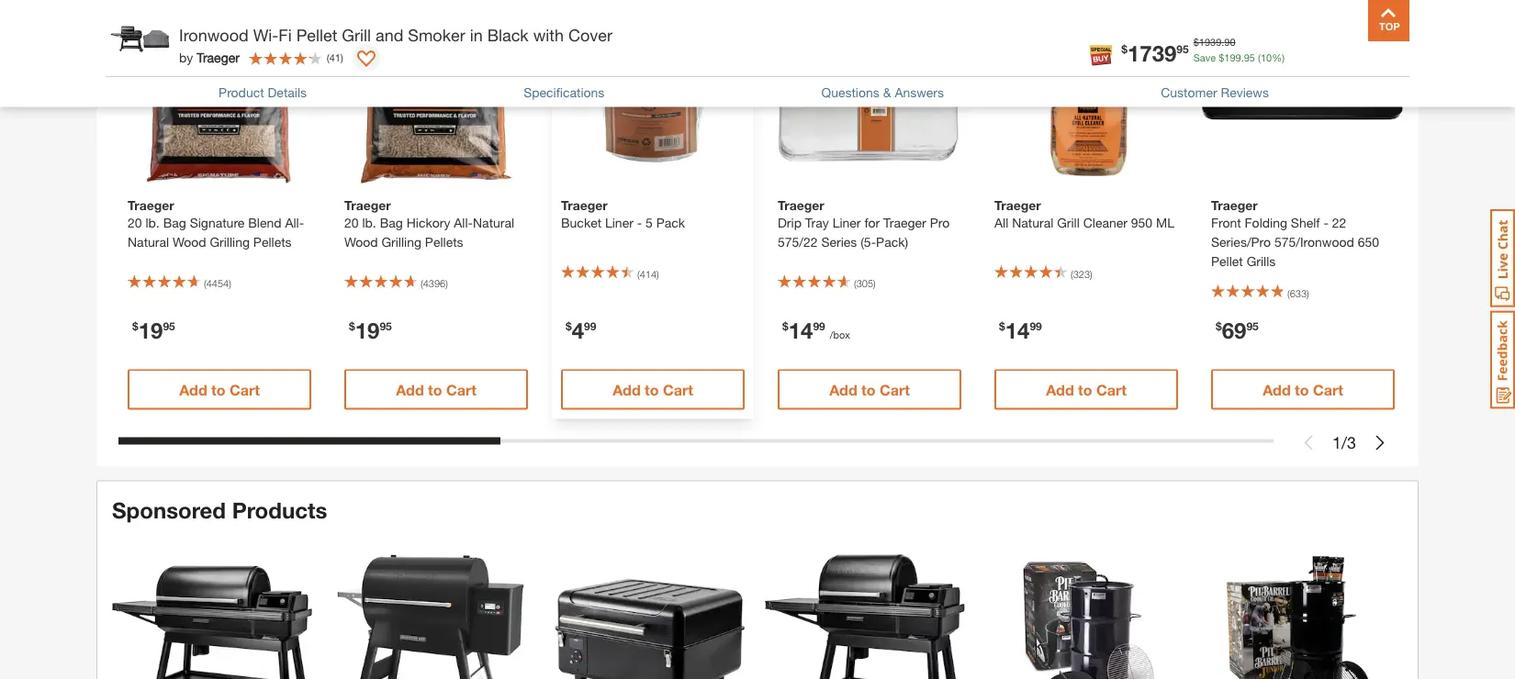 Task type: locate. For each thing, give the bounding box(es) containing it.
( left %)
[[1258, 51, 1261, 63]]

1 horizontal spatial 99
[[813, 320, 825, 333]]

traeger all natural grill cleaner 950 ml
[[995, 198, 1175, 230]]

1739
[[1128, 39, 1177, 66]]

2 lb. from the left
[[362, 215, 376, 230]]

2 horizontal spatial natural
[[1012, 215, 1054, 230]]

1 14 from the left
[[789, 317, 813, 343]]

1 pellets from the left
[[253, 234, 292, 249]]

5 cart from the left
[[1097, 381, 1127, 399]]

grill inside traeger all natural grill cleaner 950 ml
[[1057, 215, 1080, 230]]

add to cart for 5
[[613, 381, 693, 399]]

bag left signature
[[163, 215, 186, 230]]

1 horizontal spatial 20
[[344, 215, 359, 230]]

4 to from the left
[[862, 381, 876, 399]]

1 $ 19 95 from the left
[[132, 317, 175, 343]]

pellets
[[253, 234, 292, 249], [425, 234, 463, 249]]

1 horizontal spatial all-
[[454, 215, 473, 230]]

99 inside $ 4 99
[[584, 320, 596, 333]]

95
[[1177, 43, 1189, 56], [1244, 51, 1256, 63], [163, 320, 175, 333], [380, 320, 392, 333], [1247, 320, 1259, 333]]

pellet
[[296, 25, 337, 45], [1211, 253, 1243, 269]]

4 add from the left
[[830, 381, 858, 399]]

grilling
[[210, 234, 250, 249], [382, 234, 422, 249]]

575/ironwood
[[1275, 234, 1355, 249]]

traeger for traeger front folding shelf - 22 series/pro 575/ironwood 650 pellet grills
[[1211, 198, 1258, 213]]

2 cart from the left
[[446, 381, 477, 399]]

1 20 from the left
[[128, 215, 142, 230]]

20 inside traeger 20 lb. bag hickory all-natural wood grilling pellets
[[344, 215, 359, 230]]

. left 10
[[1241, 51, 1244, 63]]

2 $ 19 95 from the left
[[349, 317, 392, 343]]

traeger inside traeger front folding shelf - 22 series/pro 575/ironwood 650 pellet grills
[[1211, 198, 1258, 213]]

signature
[[190, 215, 245, 230]]

1 vertical spatial pellet
[[1211, 253, 1243, 269]]

0 horizontal spatial -
[[637, 215, 642, 230]]

0 horizontal spatial pellet
[[296, 25, 337, 45]]

( for traeger all natural grill cleaner 950 ml
[[1071, 268, 1073, 280]]

add to cart button
[[128, 370, 311, 410], [344, 370, 528, 410], [561, 370, 745, 410], [778, 370, 962, 410], [995, 370, 1178, 410], [1211, 370, 1395, 410]]

add to cart
[[179, 381, 260, 399], [396, 381, 477, 399], [613, 381, 693, 399], [830, 381, 910, 399], [1046, 381, 1127, 399], [1263, 381, 1344, 399]]

) for traeger all natural grill cleaner 950 ml
[[1090, 268, 1093, 280]]

1 / 3
[[1333, 433, 1357, 453]]

cart for 20 lb. bag signature blend all- natural wood grilling pellets
[[230, 381, 260, 399]]

20 lb. bag hickory all-natural wood grilling pellets image
[[335, 0, 537, 185]]

. up 199
[[1222, 36, 1225, 48]]

5 add to cart from the left
[[1046, 381, 1127, 399]]

1 horizontal spatial lb.
[[362, 215, 376, 230]]

1 horizontal spatial wood
[[344, 234, 378, 249]]

0 horizontal spatial lb.
[[146, 215, 160, 230]]

traeger inside traeger 20 lb. bag hickory all-natural wood grilling pellets
[[344, 198, 391, 213]]

liner inside traeger drip tray liner for traeger pro 575/22 series (5-pack)
[[833, 215, 861, 230]]

grill left cleaner
[[1057, 215, 1080, 230]]

0 horizontal spatial grilling
[[210, 234, 250, 249]]

633
[[1290, 287, 1307, 299]]

specifications button
[[524, 83, 605, 102], [524, 83, 605, 102]]

323
[[1073, 268, 1090, 280]]

traeger inside traeger bucket liner - 5 pack
[[561, 198, 608, 213]]

90
[[1225, 36, 1236, 48]]

1 wood from the left
[[173, 234, 206, 249]]

bucket liner - 5 pack image
[[552, 0, 754, 185]]

natural
[[473, 215, 514, 230], [1012, 215, 1054, 230], [128, 234, 169, 249]]

traeger
[[197, 50, 240, 65], [128, 198, 174, 213], [344, 198, 391, 213], [561, 198, 608, 213], [778, 198, 825, 213], [995, 198, 1041, 213], [1211, 198, 1258, 213], [884, 215, 927, 230]]

all- inside the traeger 20 lb. bag signature blend all- natural wood grilling pellets
[[285, 215, 304, 230]]

add to cart button for for
[[778, 370, 962, 410]]

2 liner from the left
[[833, 215, 861, 230]]

all- right the blend
[[285, 215, 304, 230]]

2 pellets from the left
[[425, 234, 463, 249]]

2 horizontal spatial 99
[[1030, 320, 1042, 333]]

2 add to cart from the left
[[396, 381, 477, 399]]

3 add to cart button from the left
[[561, 370, 745, 410]]

95 for traeger 20 lb. bag hickory all-natural wood grilling pellets
[[380, 320, 392, 333]]

) left "display" image
[[341, 52, 343, 64]]

pellets down the blend
[[253, 234, 292, 249]]

liner left "5" at the left of the page
[[605, 215, 634, 230]]

pro
[[930, 215, 950, 230]]

0 horizontal spatial bag
[[163, 215, 186, 230]]

traeger for traeger bucket liner - 5 pack
[[561, 198, 608, 213]]

1 all- from the left
[[285, 215, 304, 230]]

1 horizontal spatial bag
[[380, 215, 403, 230]]

$ 1739 95
[[1122, 39, 1189, 66]]

1 horizontal spatial liner
[[833, 215, 861, 230]]

99 for 4
[[584, 320, 596, 333]]

3
[[1347, 433, 1357, 453]]

series/pro
[[1211, 234, 1271, 249]]

1 add to cart button from the left
[[128, 370, 311, 410]]

to for signature
[[211, 381, 225, 399]]

traeger drip tray liner for traeger pro 575/22 series (5-pack)
[[778, 198, 950, 249]]

1 horizontal spatial natural
[[473, 215, 514, 230]]

lb. inside traeger 20 lb. bag hickory all-natural wood grilling pellets
[[362, 215, 376, 230]]

1 horizontal spatial pellet
[[1211, 253, 1243, 269]]

20 for 20 lb. bag signature blend all- natural wood grilling pellets
[[128, 215, 142, 230]]

pellet inside traeger front folding shelf - 22 series/pro 575/ironwood 650 pellet grills
[[1211, 253, 1243, 269]]

1 cart from the left
[[230, 381, 260, 399]]

lb.
[[146, 215, 160, 230], [362, 215, 376, 230]]

add to cart for hickory
[[396, 381, 477, 399]]

traeger inside the traeger 20 lb. bag signature blend all- natural wood grilling pellets
[[128, 198, 174, 213]]

pellets down hickory
[[425, 234, 463, 249]]

0 vertical spatial pellet
[[296, 25, 337, 45]]

traeger inside traeger all natural grill cleaner 950 ml
[[995, 198, 1041, 213]]

2 20 from the left
[[344, 215, 359, 230]]

wood inside traeger 20 lb. bag hickory all-natural wood grilling pellets
[[344, 234, 378, 249]]

2 99 from the left
[[813, 320, 825, 333]]

add for hickory
[[396, 381, 424, 399]]

1 horizontal spatial $ 19 95
[[349, 317, 392, 343]]

3 add from the left
[[613, 381, 641, 399]]

0 horizontal spatial natural
[[128, 234, 169, 249]]

2 19 from the left
[[355, 317, 380, 343]]

0 horizontal spatial pellets
[[253, 234, 292, 249]]

pack
[[656, 215, 685, 230]]

grilling inside the traeger 20 lb. bag signature blend all- natural wood grilling pellets
[[210, 234, 250, 249]]

1 horizontal spatial pellets
[[425, 234, 463, 249]]

3 99 from the left
[[1030, 320, 1042, 333]]

1 - from the left
[[637, 215, 642, 230]]

all natural grill cleaner 950 ml image
[[986, 0, 1188, 185]]

add for cleaner
[[1046, 381, 1074, 399]]

liner
[[605, 215, 634, 230], [833, 215, 861, 230]]

0 horizontal spatial wood
[[173, 234, 206, 249]]

1 grilling from the left
[[210, 234, 250, 249]]

) down (5-
[[873, 278, 876, 290]]

0 horizontal spatial $ 19 95
[[132, 317, 175, 343]]

)
[[341, 52, 343, 64], [657, 268, 659, 280], [1090, 268, 1093, 280], [229, 278, 231, 290], [446, 278, 448, 290], [873, 278, 876, 290], [1307, 287, 1309, 299]]

( down traeger all natural grill cleaner 950 ml
[[1071, 268, 1073, 280]]

bag inside traeger 20 lb. bag hickory all-natural wood grilling pellets
[[380, 215, 403, 230]]

pellet up the 41
[[296, 25, 337, 45]]

95 inside $ 1939 . 90 save $ 199 . 95 ( 10 %)
[[1244, 51, 1256, 63]]

ironwood 885 wifi pellet grill and smoker in black image
[[330, 542, 533, 680]]

2 14 from the left
[[1005, 317, 1030, 343]]

20 left hickory
[[344, 215, 359, 230]]

add for signature
[[179, 381, 207, 399]]

95 inside $ 69 95
[[1247, 320, 1259, 333]]

( down the traeger 20 lb. bag signature blend all- natural wood grilling pellets at the left top of the page
[[204, 278, 206, 290]]

(5-
[[861, 234, 876, 249]]

$ 19 95 for wood
[[349, 317, 392, 343]]

0 horizontal spatial all-
[[285, 215, 304, 230]]

traeger for traeger 20 lb. bag hickory all-natural wood grilling pellets
[[344, 198, 391, 213]]

$ 19 95
[[132, 317, 175, 343], [349, 317, 392, 343]]

0 horizontal spatial 19
[[138, 317, 163, 343]]

14 for $ 14 99 /box
[[789, 317, 813, 343]]

2 - from the left
[[1324, 215, 1329, 230]]

bag inside the traeger 20 lb. bag signature blend all- natural wood grilling pellets
[[163, 215, 186, 230]]

ml
[[1156, 215, 1175, 230]]

20 left signature
[[128, 215, 142, 230]]

&
[[883, 85, 891, 100]]

2 add from the left
[[396, 381, 424, 399]]

/box
[[830, 329, 850, 341]]

22
[[1332, 215, 1347, 230]]

19
[[138, 317, 163, 343], [355, 317, 380, 343]]

( for traeger 20 lb. bag hickory all-natural wood grilling pellets
[[421, 278, 423, 290]]

1 horizontal spatial 14
[[1005, 317, 1030, 343]]

) down the traeger 20 lb. bag signature blend all- natural wood grilling pellets at the left top of the page
[[229, 278, 231, 290]]

4 add to cart from the left
[[830, 381, 910, 399]]

add for for
[[830, 381, 858, 399]]

/
[[1342, 433, 1347, 453]]

0 horizontal spatial .
[[1222, 36, 1225, 48]]

to for hickory
[[428, 381, 442, 399]]

natural inside the traeger 20 lb. bag signature blend all- natural wood grilling pellets
[[128, 234, 169, 249]]

4 cart from the left
[[880, 381, 910, 399]]

) down traeger 20 lb. bag hickory all-natural wood grilling pellets
[[446, 278, 448, 290]]

- left '22'
[[1324, 215, 1329, 230]]

- left "5" at the left of the page
[[637, 215, 642, 230]]

add to cart button for hickory
[[344, 370, 528, 410]]

pellet down series/pro
[[1211, 253, 1243, 269]]

bag for grilling
[[380, 215, 403, 230]]

and
[[376, 25, 404, 45]]

20 for 20 lb. bag hickory all-natural wood grilling pellets
[[344, 215, 359, 230]]

2 add to cart button from the left
[[344, 370, 528, 410]]

1 add from the left
[[179, 381, 207, 399]]

traeger 20 lb. bag hickory all-natural wood grilling pellets
[[344, 198, 514, 249]]

3 cart from the left
[[663, 381, 693, 399]]

5 to from the left
[[1078, 381, 1093, 399]]

$ inside $ 14 99
[[999, 320, 1005, 333]]

0 horizontal spatial 99
[[584, 320, 596, 333]]

1 bag from the left
[[163, 215, 186, 230]]

( down traeger 20 lb. bag hickory all-natural wood grilling pellets
[[421, 278, 423, 290]]

lb. for wood
[[362, 215, 376, 230]]

0 horizontal spatial 14
[[789, 317, 813, 343]]

grilling inside traeger 20 lb. bag hickory all-natural wood grilling pellets
[[382, 234, 422, 249]]

20 inside the traeger 20 lb. bag signature blend all- natural wood grilling pellets
[[128, 215, 142, 230]]

grill
[[342, 25, 371, 45], [1057, 215, 1080, 230]]

add for 5
[[613, 381, 641, 399]]

10
[[1261, 51, 1272, 63]]

6 add to cart button from the left
[[1211, 370, 1395, 410]]

feedback link image
[[1491, 310, 1515, 410]]

traeger 20 lb. bag signature blend all- natural wood grilling pellets
[[128, 198, 304, 249]]

liner up series
[[833, 215, 861, 230]]

.
[[1222, 36, 1225, 48], [1241, 51, 1244, 63]]

grill up "display" image
[[342, 25, 371, 45]]

( for traeger drip tray liner for traeger pro 575/22 series (5-pack)
[[854, 278, 857, 290]]

6 cart from the left
[[1313, 381, 1344, 399]]

grilling down signature
[[210, 234, 250, 249]]

1 horizontal spatial -
[[1324, 215, 1329, 230]]

add
[[179, 381, 207, 399], [396, 381, 424, 399], [613, 381, 641, 399], [830, 381, 858, 399], [1046, 381, 1074, 399], [1263, 381, 1291, 399]]

0 horizontal spatial liner
[[605, 215, 634, 230]]

traeger for traeger 20 lb. bag signature blend all- natural wood grilling pellets
[[128, 198, 174, 213]]

( for traeger 20 lb. bag signature blend all- natural wood grilling pellets
[[204, 278, 206, 290]]

1 19 from the left
[[138, 317, 163, 343]]

2 bag from the left
[[380, 215, 403, 230]]

14
[[789, 317, 813, 343], [1005, 317, 1030, 343]]

2 grilling from the left
[[382, 234, 422, 249]]

4 add to cart button from the left
[[778, 370, 962, 410]]

) down 'pack'
[[657, 268, 659, 280]]

1 horizontal spatial grill
[[1057, 215, 1080, 230]]

natural inside traeger 20 lb. bag hickory all-natural wood grilling pellets
[[473, 215, 514, 230]]

customer reviews button
[[1161, 83, 1269, 102], [1161, 83, 1269, 102]]

20
[[128, 215, 142, 230], [344, 215, 359, 230]]

front folding shelf - 22 series/pro 575/ironwood 650 pellet grills image
[[1202, 0, 1404, 185]]

$
[[1194, 36, 1199, 48], [1122, 43, 1128, 56], [1219, 51, 1225, 63], [132, 320, 138, 333], [349, 320, 355, 333], [566, 320, 572, 333], [783, 320, 789, 333], [999, 320, 1005, 333], [1216, 320, 1222, 333]]

grilling down hickory
[[382, 234, 422, 249]]

lb. inside the traeger 20 lb. bag signature blend all- natural wood grilling pellets
[[146, 215, 160, 230]]

grills
[[1247, 253, 1276, 269]]

( down traeger bucket liner - 5 pack on the top left of page
[[637, 268, 640, 280]]

display image
[[357, 51, 375, 69]]

questions & answers
[[822, 85, 944, 100]]

2 all- from the left
[[454, 215, 473, 230]]

1 to from the left
[[211, 381, 225, 399]]

( 414 )
[[637, 268, 659, 280]]

) down cleaner
[[1090, 268, 1093, 280]]

) for traeger drip tray liner for traeger pro 575/22 series (5-pack)
[[873, 278, 876, 290]]

414
[[640, 268, 657, 280]]

answers
[[895, 85, 944, 100]]

1 liner from the left
[[605, 215, 634, 230]]

4396
[[423, 278, 446, 290]]

99
[[584, 320, 596, 333], [813, 320, 825, 333], [1030, 320, 1042, 333]]

ironwood wi-fi pellet grill and smoker in black image
[[765, 542, 968, 680]]

2 to from the left
[[428, 381, 442, 399]]

specifications
[[524, 85, 605, 100]]

( down 575/ironwood
[[1288, 287, 1290, 299]]

1 horizontal spatial grilling
[[382, 234, 422, 249]]

$ inside $ 69 95
[[1216, 320, 1222, 333]]

- inside traeger bucket liner - 5 pack
[[637, 215, 642, 230]]

all- right hickory
[[454, 215, 473, 230]]

bag left hickory
[[380, 215, 403, 230]]

bucket
[[561, 215, 602, 230]]

5 add from the left
[[1046, 381, 1074, 399]]

1 99 from the left
[[584, 320, 596, 333]]

1 add to cart from the left
[[179, 381, 260, 399]]

575/22
[[778, 234, 818, 249]]

99 inside $ 14 99
[[1030, 320, 1042, 333]]

wood
[[173, 234, 206, 249], [344, 234, 378, 249]]

1
[[1333, 433, 1342, 453]]

product details
[[219, 85, 307, 100]]

0 horizontal spatial 20
[[128, 215, 142, 230]]

) down 575/ironwood
[[1307, 287, 1309, 299]]

1 horizontal spatial 19
[[355, 317, 380, 343]]

1939
[[1199, 36, 1222, 48]]

product details button
[[219, 83, 307, 102], [219, 83, 307, 102]]

3 add to cart from the left
[[613, 381, 693, 399]]

traeger for traeger drip tray liner for traeger pro 575/22 series (5-pack)
[[778, 198, 825, 213]]

4
[[572, 317, 584, 343]]

( down series
[[854, 278, 857, 290]]

cleaner
[[1084, 215, 1128, 230]]

to for 5
[[645, 381, 659, 399]]

to
[[211, 381, 225, 399], [428, 381, 442, 399], [645, 381, 659, 399], [862, 381, 876, 399], [1078, 381, 1093, 399], [1295, 381, 1309, 399]]

smoker
[[408, 25, 465, 45]]

1 vertical spatial grill
[[1057, 215, 1080, 230]]

5 add to cart button from the left
[[995, 370, 1178, 410]]

1 lb. from the left
[[146, 215, 160, 230]]

lb. left hickory
[[362, 215, 376, 230]]

lb. left signature
[[146, 215, 160, 230]]

2 wood from the left
[[344, 234, 378, 249]]

0 horizontal spatial grill
[[342, 25, 371, 45]]

black
[[487, 25, 529, 45]]

1 vertical spatial .
[[1241, 51, 1244, 63]]

3 to from the left
[[645, 381, 659, 399]]

by traeger
[[179, 50, 240, 65]]



Task type: describe. For each thing, give the bounding box(es) containing it.
sponsored
[[112, 497, 226, 523]]

customer
[[1161, 85, 1218, 100]]

19 for natural
[[138, 317, 163, 343]]

this is the first slide image
[[1301, 436, 1316, 450]]

( left "display" image
[[327, 52, 329, 64]]

5
[[646, 215, 653, 230]]

305
[[857, 278, 873, 290]]

cover
[[569, 25, 613, 45]]

$ 4 99
[[566, 317, 596, 343]]

cart for bucket liner - 5 pack
[[663, 381, 693, 399]]

add to cart for cleaner
[[1046, 381, 1127, 399]]

$ 14 99 /box
[[783, 317, 850, 343]]

18.5 in. classic vertical smoker package image
[[983, 542, 1186, 680]]

pellets inside the traeger 20 lb. bag signature blend all- natural wood grilling pellets
[[253, 234, 292, 249]]

99 inside $ 14 99 /box
[[813, 320, 825, 333]]

cart for all natural grill cleaner 950 ml
[[1097, 381, 1127, 399]]

95 for traeger front folding shelf - 22 series/pro 575/ironwood 650 pellet grills
[[1247, 320, 1259, 333]]

lb. for natural
[[146, 215, 160, 230]]

in
[[470, 25, 483, 45]]

product
[[219, 85, 264, 100]]

pellets inside traeger 20 lb. bag hickory all-natural wood grilling pellets
[[425, 234, 463, 249]]

add to cart for signature
[[179, 381, 260, 399]]

( for traeger bucket liner - 5 pack
[[637, 268, 640, 280]]

reviews
[[1221, 85, 1269, 100]]

natural inside traeger all natural grill cleaner 950 ml
[[1012, 215, 1054, 230]]

products
[[232, 497, 327, 523]]

next slide image
[[1373, 436, 1388, 450]]

bag for wood
[[163, 215, 186, 230]]

650
[[1358, 234, 1380, 249]]

fi
[[279, 25, 292, 45]]

( inside $ 1939 . 90 save $ 199 . 95 ( 10 %)
[[1258, 51, 1261, 63]]

6 add from the left
[[1263, 381, 1291, 399]]

$ 69 95
[[1216, 317, 1259, 343]]

front
[[1211, 215, 1241, 230]]

traeger bucket liner - 5 pack
[[561, 198, 685, 230]]

all
[[995, 215, 1009, 230]]

) for traeger front folding shelf - 22 series/pro 575/ironwood 650 pellet grills
[[1307, 287, 1309, 299]]

all- inside traeger 20 lb. bag hickory all-natural wood grilling pellets
[[454, 215, 473, 230]]

$ inside $ 4 99
[[566, 320, 572, 333]]

95 for traeger 20 lb. bag signature blend all- natural wood grilling pellets
[[163, 320, 175, 333]]

by
[[179, 50, 193, 65]]

$ inside $ 14 99 /box
[[783, 320, 789, 333]]

pack)
[[876, 234, 908, 249]]

) for traeger 20 lb. bag hickory all-natural wood grilling pellets
[[446, 278, 448, 290]]

14 in. pit barrel junior charcoal smoker package black image
[[1200, 542, 1403, 680]]

live chat image
[[1491, 209, 1515, 308]]

6 to from the left
[[1295, 381, 1309, 399]]

drip tray liner for traeger pro 575/22 series (5-pack) image
[[769, 0, 971, 185]]

to for cleaner
[[1078, 381, 1093, 399]]

save
[[1194, 51, 1216, 63]]

41
[[329, 52, 341, 64]]

20 lb. bag signature blend all-natural wood grilling pellets image
[[118, 0, 321, 185]]

950
[[1131, 215, 1153, 230]]

traeger for traeger all natural grill cleaner 950 ml
[[995, 198, 1041, 213]]

0 vertical spatial grill
[[342, 25, 371, 45]]

4454
[[206, 278, 229, 290]]

) for traeger bucket liner - 5 pack
[[657, 268, 659, 280]]

hickory
[[407, 215, 450, 230]]

$ 14 99
[[999, 317, 1042, 343]]

cart for 20 lb. bag hickory all-natural wood grilling pellets
[[446, 381, 477, 399]]

wood inside the traeger 20 lb. bag signature blend all- natural wood grilling pellets
[[173, 234, 206, 249]]

traeger front folding shelf - 22 series/pro 575/ironwood 650 pellet grills
[[1211, 198, 1380, 269]]

1 horizontal spatial .
[[1241, 51, 1244, 63]]

( 4454 )
[[204, 278, 231, 290]]

19 for wood
[[355, 317, 380, 343]]

199
[[1225, 51, 1241, 63]]

ironwood wi-fi pellet grill and smoker in black with cover
[[179, 25, 613, 45]]

95 inside $ 1739 95
[[1177, 43, 1189, 56]]

cart for drip tray liner for traeger pro 575/22 series (5-pack)
[[880, 381, 910, 399]]

product image image
[[110, 9, 170, 69]]

0 vertical spatial .
[[1222, 36, 1225, 48]]

to for for
[[862, 381, 876, 399]]

( 633 )
[[1288, 287, 1309, 299]]

add to cart button for cleaner
[[995, 370, 1178, 410]]

ranger pellet grill and smoker in black image
[[547, 542, 750, 680]]

add to cart button for signature
[[128, 370, 311, 410]]

for
[[865, 215, 880, 230]]

customer reviews
[[1161, 85, 1269, 100]]

( 41 )
[[327, 52, 343, 64]]

( for traeger front folding shelf - 22 series/pro 575/ironwood 650 pellet grills
[[1288, 287, 1290, 299]]

sponsored products
[[112, 497, 327, 523]]

( 305 )
[[854, 278, 876, 290]]

add to cart button for 5
[[561, 370, 745, 410]]

( 4396 )
[[421, 278, 448, 290]]

$ inside $ 1739 95
[[1122, 43, 1128, 56]]

drip
[[778, 215, 802, 230]]

$ 19 95 for natural
[[132, 317, 175, 343]]

wi-
[[253, 25, 279, 45]]

$ 1939 . 90 save $ 199 . 95 ( 10 %)
[[1194, 36, 1285, 63]]

ironwood xl wi-fi pellet grill and smoker in black image
[[112, 542, 315, 680]]

shelf
[[1291, 215, 1320, 230]]

top button
[[1369, 0, 1410, 41]]

69
[[1222, 317, 1247, 343]]

series
[[822, 234, 857, 249]]

99 for 14
[[1030, 320, 1042, 333]]

%)
[[1272, 51, 1285, 63]]

14 for $ 14 99
[[1005, 317, 1030, 343]]

( 323 )
[[1071, 268, 1093, 280]]

questions
[[822, 85, 880, 100]]

) for traeger 20 lb. bag signature blend all- natural wood grilling pellets
[[229, 278, 231, 290]]

details
[[268, 85, 307, 100]]

6 add to cart from the left
[[1263, 381, 1344, 399]]

folding
[[1245, 215, 1288, 230]]

ironwood
[[179, 25, 249, 45]]

liner inside traeger bucket liner - 5 pack
[[605, 215, 634, 230]]

- inside traeger front folding shelf - 22 series/pro 575/ironwood 650 pellet grills
[[1324, 215, 1329, 230]]

with
[[533, 25, 564, 45]]

blend
[[248, 215, 282, 230]]

add to cart for for
[[830, 381, 910, 399]]

tray
[[805, 215, 829, 230]]



Task type: vqa. For each thing, say whether or not it's contained in the screenshot.
Seed
no



